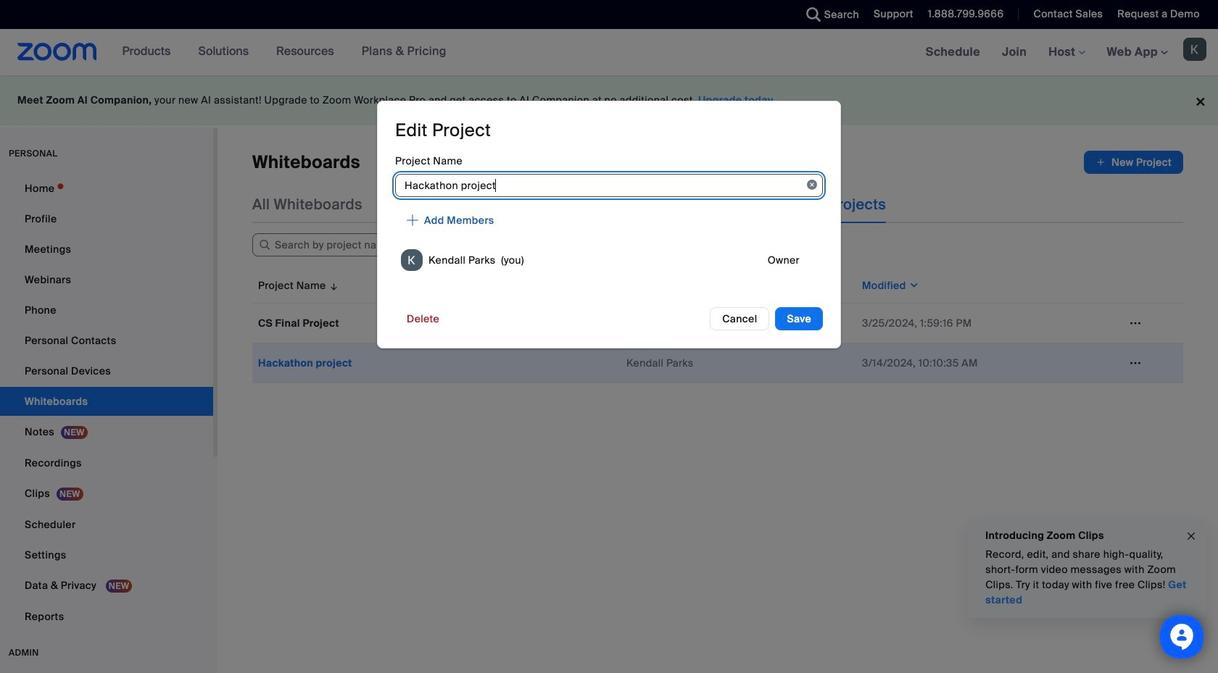 Task type: describe. For each thing, give the bounding box(es) containing it.
close image
[[1186, 529, 1198, 545]]

kendall parks owner element
[[395, 244, 823, 277]]

e.g. Happy Crew text field
[[395, 174, 823, 198]]

tabs of all whiteboard page tab list
[[252, 186, 887, 223]]

2 edit project image from the top
[[1125, 357, 1148, 370]]

arrow down image
[[326, 277, 340, 295]]



Task type: vqa. For each thing, say whether or not it's contained in the screenshot.
heading
yes



Task type: locate. For each thing, give the bounding box(es) containing it.
0 vertical spatial edit project image
[[1125, 317, 1148, 330]]

edit project image
[[1125, 317, 1148, 330], [1125, 357, 1148, 370]]

banner
[[0, 29, 1219, 76]]

product information navigation
[[111, 29, 458, 75]]

1 edit project image from the top
[[1125, 317, 1148, 330]]

application
[[252, 268, 1184, 384]]

dialog
[[377, 101, 842, 349]]

add image
[[1096, 155, 1107, 170]]

footer
[[0, 75, 1219, 126]]

1 vertical spatial edit project image
[[1125, 357, 1148, 370]]

heading
[[395, 119, 491, 142]]

personal menu menu
[[0, 174, 213, 633]]

meetings navigation
[[915, 29, 1219, 76]]

kendall parks avatar image
[[401, 250, 423, 272]]

Search text field
[[252, 234, 427, 257]]



